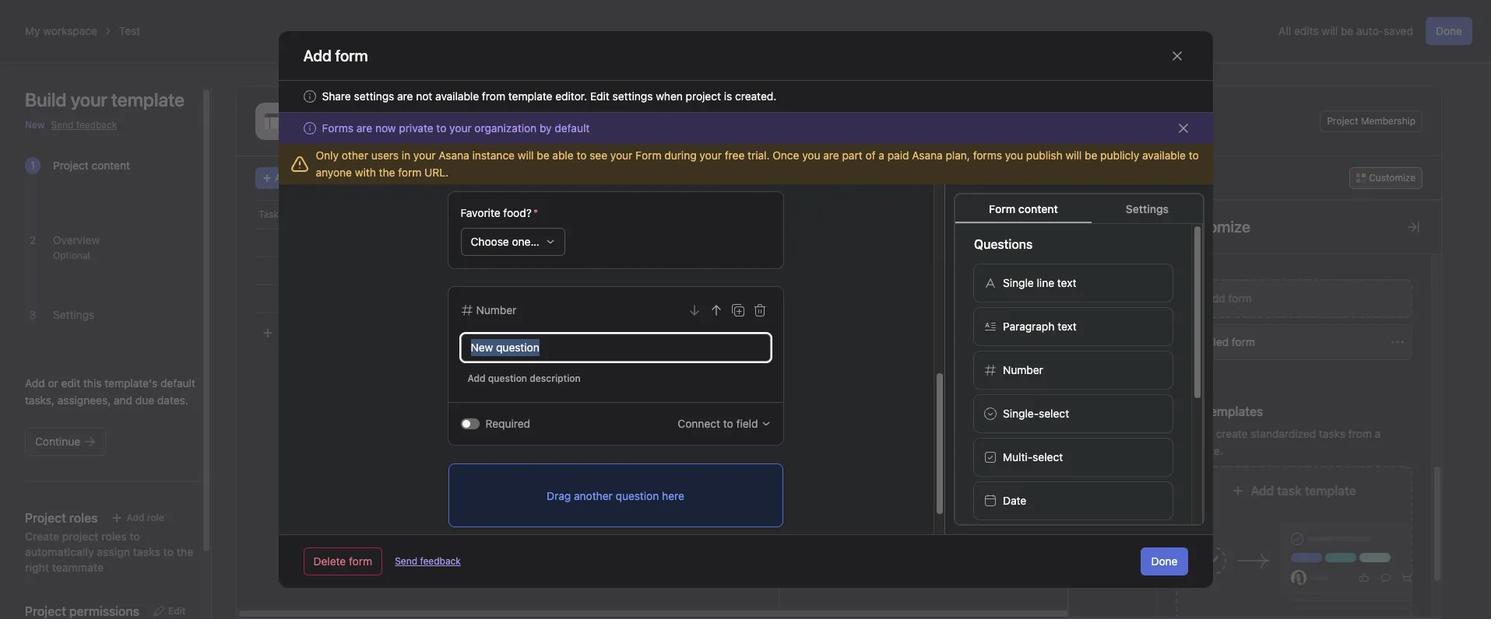 Task type: vqa. For each thing, say whether or not it's contained in the screenshot.
Christinaovera9@Gmail.Com dialog
no



Task type: locate. For each thing, give the bounding box(es) containing it.
be left publicly
[[1085, 149, 1098, 162]]

1 vertical spatial send feedback link
[[395, 555, 461, 569]]

2 text from the top
[[1057, 320, 1076, 333]]

2 horizontal spatial are
[[823, 149, 839, 162]]

1 vertical spatial available
[[1142, 149, 1186, 162]]

0 vertical spatial default
[[555, 121, 590, 135]]

due date
[[910, 209, 949, 220]]

1 vertical spatial test
[[305, 98, 335, 116]]

number up single- at bottom
[[1003, 364, 1043, 377]]

0 horizontal spatial forms
[[322, 121, 354, 135]]

0 horizontal spatial project
[[53, 159, 89, 172]]

2 row from the top
[[237, 229, 1491, 258]]

and
[[114, 394, 132, 407]]

question
[[488, 373, 527, 385], [615, 489, 659, 503]]

2 horizontal spatial will
[[1322, 24, 1338, 37]]

available up forms are now private to your organization by default
[[435, 90, 479, 103]]

0 horizontal spatial customize
[[1176, 218, 1251, 236]]

0 horizontal spatial settings
[[53, 308, 95, 322]]

the
[[379, 166, 395, 179], [177, 546, 193, 559]]

form up the 'untitled form'
[[1229, 292, 1252, 305]]

move this field down image
[[688, 304, 700, 317]]

add inside the add or edit this template's default tasks, assignees, and due dates.
[[25, 377, 45, 390]]

to left see
[[577, 149, 587, 162]]

1 vertical spatial template
[[1305, 484, 1356, 498]]

1 horizontal spatial default
[[555, 121, 590, 135]]

1 horizontal spatial project
[[1327, 115, 1359, 127]]

be left able
[[537, 149, 550, 162]]

during
[[664, 149, 697, 162]]

0 vertical spatial question
[[488, 373, 527, 385]]

add for add task template
[[1251, 484, 1274, 498]]

send feedback
[[395, 556, 461, 568]]

0 horizontal spatial project
[[62, 530, 99, 544]]

1 horizontal spatial test
[[305, 98, 335, 116]]

default up dates.
[[160, 377, 195, 390]]

the inside create project roles to automatically assign tasks to the right teammate
[[177, 546, 193, 559]]

number up add question description
[[476, 304, 516, 317]]

0 horizontal spatial are
[[357, 121, 372, 135]]

1 for 1 2 3
[[30, 159, 35, 172]]

asana right paid
[[912, 149, 943, 162]]

0 vertical spatial task
[[259, 209, 279, 220]]

send inside add form dialog
[[395, 556, 417, 568]]

add left section in the bottom left of the page
[[280, 326, 304, 340]]

1 horizontal spatial template
[[1305, 484, 1356, 498]]

add for add or edit this template's default tasks, assignees, and due dates.
[[25, 377, 45, 390]]

multi-select
[[1003, 451, 1063, 464]]

1 horizontal spatial question
[[615, 489, 659, 503]]

switch
[[460, 419, 479, 430]]

templates
[[1091, 516, 1135, 528]]

add inside add question description button
[[467, 373, 485, 385]]

content inside add form dialog
[[1019, 202, 1058, 216]]

0 vertical spatial send feedback link
[[51, 118, 117, 132]]

default right by
[[555, 121, 590, 135]]

1 vertical spatial default
[[160, 377, 195, 390]]

the down users
[[379, 166, 395, 179]]

2 vertical spatial are
[[823, 149, 839, 162]]

question up required
[[488, 373, 527, 385]]

1 horizontal spatial are
[[397, 90, 413, 103]]

task up templates
[[1103, 502, 1123, 514]]

single-
[[1003, 407, 1039, 421]]

a inside quickly create standardized tasks from a template.
[[1375, 428, 1381, 441]]

customize up add form
[[1176, 218, 1251, 236]]

customize up close details icon
[[1369, 172, 1416, 184]]

forms up only
[[322, 121, 354, 135]]

form
[[398, 166, 422, 179], [1229, 292, 1252, 305], [1232, 336, 1255, 349], [1106, 426, 1127, 438], [349, 555, 372, 568]]

task inside row
[[259, 209, 279, 220]]

settings down publicly
[[1126, 202, 1169, 216]]

add inside add section button
[[280, 326, 304, 340]]

here
[[662, 489, 684, 503]]

be left "auto-"
[[1341, 24, 1354, 37]]

add form dialog
[[278, 0, 1213, 620]]

settings left 'when'
[[613, 90, 653, 103]]

1 vertical spatial the
[[177, 546, 193, 559]]

add inside add form button
[[1206, 292, 1226, 305]]

rules
[[1101, 350, 1125, 361]]

0 vertical spatial form
[[636, 149, 662, 162]]

1 down new
[[30, 159, 35, 172]]

content for project content
[[92, 159, 130, 172]]

1 horizontal spatial customize
[[1369, 172, 1416, 184]]

the inside only other users in your asana instance will be able to see your form during your free trial.  once you are part of a paid asana plan, forms you publish will be publicly available to anyone with the form url.
[[379, 166, 395, 179]]

0 horizontal spatial 1
[[30, 159, 35, 172]]

0 vertical spatial forms
[[322, 121, 354, 135]]

task templates
[[1091, 502, 1135, 528]]

add question description button
[[460, 368, 587, 390]]

once
[[773, 149, 799, 162]]

edit button
[[146, 601, 193, 620]]

workspace
[[43, 24, 97, 37]]

the up edit button
[[177, 546, 193, 559]]

will
[[1322, 24, 1338, 37], [518, 149, 534, 162], [1066, 149, 1082, 162]]

from up organization in the left of the page
[[482, 90, 505, 103]]

share settings are not available from template editor. edit settings when project is created.
[[322, 90, 777, 103]]

new
[[25, 119, 45, 131]]

1 2 3
[[29, 159, 36, 322]]

send right delete form
[[395, 556, 417, 568]]

you right once
[[802, 149, 820, 162]]

default
[[555, 121, 590, 135], [160, 377, 195, 390]]

dates.
[[157, 394, 188, 407]]

1 horizontal spatial a
[[1375, 428, 1381, 441]]

move this field up image
[[709, 304, 722, 317]]

connect to field
[[677, 417, 758, 431]]

test up default
[[305, 98, 335, 116]]

0 vertical spatial 1
[[30, 159, 35, 172]]

form right untitled
[[1232, 336, 1255, 349]]

from inside add form dialog
[[482, 90, 505, 103]]

due
[[135, 394, 154, 407]]

only
[[316, 149, 339, 162]]

form down rules
[[1106, 426, 1127, 438]]

default
[[325, 126, 356, 138]]

select up multi-select
[[1039, 407, 1069, 421]]

1 horizontal spatial settings
[[613, 90, 653, 103]]

tasks right standardized
[[1319, 428, 1346, 441]]

add inside add task template button
[[1251, 484, 1274, 498]]

build
[[25, 89, 67, 111]]

0 vertical spatial template
[[508, 90, 553, 103]]

1 horizontal spatial task
[[1103, 502, 1123, 514]]

1 vertical spatial from
[[1349, 428, 1372, 441]]

form down the in
[[398, 166, 422, 179]]

quickly create standardized tasks from a template.
[[1176, 428, 1381, 458]]

form for add form
[[1229, 292, 1252, 305]]

content up "questions"
[[1019, 202, 1058, 216]]

1 horizontal spatial number
[[1003, 364, 1043, 377]]

form inside 'button'
[[1232, 336, 1255, 349]]

1 horizontal spatial send
[[395, 556, 417, 568]]

project down new send feedback
[[53, 159, 89, 172]]

content down new send feedback
[[92, 159, 130, 172]]

1 horizontal spatial done
[[1436, 24, 1462, 37]]

1 vertical spatial forms
[[1176, 259, 1212, 273]]

test right workspace
[[119, 24, 140, 37]]

to down "close" icon at right top
[[1189, 149, 1199, 162]]

0 horizontal spatial feedback
[[76, 119, 117, 131]]

your
[[449, 121, 472, 135], [413, 149, 436, 162], [610, 149, 633, 162], [700, 149, 722, 162]]

done inside add form dialog
[[1151, 555, 1178, 568]]

will right the publish
[[1066, 149, 1082, 162]]

a
[[879, 149, 885, 162], [1375, 428, 1381, 441]]

template's
[[105, 377, 157, 390]]

question left here
[[615, 489, 659, 503]]

roles
[[101, 530, 127, 544]]

0 horizontal spatial default
[[160, 377, 195, 390]]

add up required
[[467, 373, 485, 385]]

1 vertical spatial done
[[1151, 555, 1178, 568]]

1 vertical spatial content
[[1019, 202, 1058, 216]]

1 horizontal spatial asana
[[912, 149, 943, 162]]

settings right 3
[[53, 308, 95, 322]]

0 horizontal spatial done
[[1151, 555, 1178, 568]]

0 horizontal spatial you
[[802, 149, 820, 162]]

date
[[1003, 495, 1026, 508]]

edit
[[61, 377, 80, 390]]

1 horizontal spatial project
[[686, 90, 721, 103]]

0 vertical spatial test
[[119, 24, 140, 37]]

content for form content
[[1019, 202, 1058, 216]]

3
[[29, 308, 36, 322]]

1 row from the top
[[237, 200, 1491, 229]]

0 horizontal spatial edit
[[168, 606, 186, 618]]

template up by
[[508, 90, 553, 103]]

publicly
[[1100, 149, 1139, 162]]

0 horizontal spatial task
[[259, 209, 279, 220]]

test
[[119, 24, 140, 37], [305, 98, 335, 116]]

overview button
[[53, 234, 100, 247]]

add down quickly create standardized tasks from a template.
[[1251, 484, 1274, 498]]

untitled
[[1189, 336, 1229, 349]]

settings inside add form dialog
[[1126, 202, 1169, 216]]

1 vertical spatial edit
[[168, 606, 186, 618]]

add left role
[[126, 512, 144, 524]]

forms up add form
[[1176, 259, 1212, 273]]

are left part
[[823, 149, 839, 162]]

add section button
[[255, 319, 355, 347]]

add or edit this template's default tasks, assignees, and due dates.
[[25, 377, 195, 407]]

private
[[399, 121, 433, 135]]

row
[[237, 200, 1491, 229], [237, 229, 1491, 258], [237, 257, 1491, 286], [237, 285, 1491, 314]]

project for project membership
[[1327, 115, 1359, 127]]

you right forms
[[1005, 149, 1023, 162]]

1 for 1 form
[[1099, 426, 1103, 438]]

0 vertical spatial project
[[686, 90, 721, 103]]

select for multi-
[[1032, 451, 1063, 464]]

1 vertical spatial send
[[395, 556, 417, 568]]

will right edits
[[1322, 24, 1338, 37]]

multi-
[[1003, 451, 1032, 464]]

form up "questions"
[[989, 202, 1016, 216]]

1 vertical spatial form
[[989, 202, 1016, 216]]

0 horizontal spatial settings
[[354, 90, 394, 103]]

text
[[1057, 276, 1076, 290], [1057, 320, 1076, 333]]

to
[[436, 121, 447, 135], [577, 149, 587, 162], [1189, 149, 1199, 162], [723, 417, 733, 431], [130, 530, 140, 544], [163, 546, 174, 559]]

to left the field
[[723, 417, 733, 431]]

0 vertical spatial customize
[[1369, 172, 1416, 184]]

project membership
[[1327, 115, 1416, 127]]

1 vertical spatial task
[[1103, 502, 1123, 514]]

to down add role button
[[130, 530, 140, 544]]

available inside only other users in your asana instance will be able to see your form during your free trial.  once you are part of a paid asana plan, forms you publish will be publicly available to anyone with the form url.
[[1142, 149, 1186, 162]]

0 vertical spatial the
[[379, 166, 395, 179]]

text right paragraph
[[1057, 320, 1076, 333]]

overview
[[53, 234, 100, 247]]

form for 1 form
[[1106, 426, 1127, 438]]

required
[[485, 417, 530, 431]]

from inside quickly create standardized tasks from a template.
[[1349, 428, 1372, 441]]

are left "now"
[[357, 121, 372, 135]]

paragraph
[[1003, 320, 1054, 333]]

url.
[[424, 166, 449, 179]]

project permissions
[[25, 605, 139, 619]]

untitled form button
[[1176, 325, 1413, 361]]

will right instance
[[518, 149, 534, 162]]

remove field image
[[753, 304, 766, 317]]

when
[[656, 90, 683, 103]]

select down single-select
[[1032, 451, 1063, 464]]

part
[[842, 149, 863, 162]]

1 vertical spatial number
[[1003, 364, 1043, 377]]

1 vertical spatial project
[[62, 530, 99, 544]]

feedback inside add form dialog
[[420, 556, 461, 568]]

2 settings from the left
[[613, 90, 653, 103]]

project inside button
[[1327, 115, 1359, 127]]

form left during
[[636, 149, 662, 162]]

send feedback link
[[51, 118, 117, 132], [395, 555, 461, 569]]

0 vertical spatial done button
[[1426, 17, 1473, 45]]

assignee
[[786, 209, 826, 220]]

this
[[83, 377, 102, 390]]

other
[[342, 149, 368, 162]]

0 horizontal spatial form
[[636, 149, 662, 162]]

text right line
[[1057, 276, 1076, 290]]

1 horizontal spatial send feedback link
[[395, 555, 461, 569]]

from right standardized
[[1349, 428, 1372, 441]]

0 vertical spatial text
[[1057, 276, 1076, 290]]

add up task name
[[275, 172, 292, 184]]

template inside button
[[1305, 484, 1356, 498]]

1 inside 1 2 3
[[30, 159, 35, 172]]

Question name text field
[[460, 334, 770, 362]]

1 horizontal spatial 1
[[1099, 426, 1103, 438]]

connect
[[677, 417, 720, 431]]

default inside add form dialog
[[555, 121, 590, 135]]

template down quickly create standardized tasks from a template.
[[1305, 484, 1356, 498]]

0 horizontal spatial from
[[482, 90, 505, 103]]

1 horizontal spatial forms
[[1176, 259, 1212, 273]]

select
[[1039, 407, 1069, 421], [1032, 451, 1063, 464]]

1 horizontal spatial done button
[[1426, 17, 1473, 45]]

duplicate this question image
[[731, 304, 744, 317]]

project
[[1327, 115, 1359, 127], [53, 159, 89, 172]]

dependencies
[[1219, 209, 1282, 220]]

add role
[[126, 512, 164, 524]]

settings up "now"
[[354, 90, 394, 103]]

form right delete
[[349, 555, 372, 568]]

add task template button
[[1170, 466, 1419, 620]]

0 vertical spatial feedback
[[76, 119, 117, 131]]

add for add role
[[126, 512, 144, 524]]

task left anyone
[[295, 172, 314, 184]]

task
[[295, 172, 314, 184], [1277, 484, 1302, 498]]

are left not
[[397, 90, 413, 103]]

by
[[540, 121, 552, 135]]

row containing task name
[[237, 200, 1491, 229]]

forms
[[973, 149, 1002, 162]]

project up automatically
[[62, 530, 99, 544]]

1 horizontal spatial be
[[1085, 149, 1098, 162]]

add inside add role button
[[126, 512, 144, 524]]

1 vertical spatial text
[[1057, 320, 1076, 333]]

asana up url.
[[439, 149, 469, 162]]

task left name
[[259, 209, 279, 220]]

0 vertical spatial content
[[92, 159, 130, 172]]

close image
[[1177, 122, 1190, 135]]

1 vertical spatial select
[[1032, 451, 1063, 464]]

0 vertical spatial a
[[879, 149, 885, 162]]

task for task templates
[[1103, 502, 1123, 514]]

1 down rules
[[1099, 426, 1103, 438]]

project left is
[[686, 90, 721, 103]]

1 horizontal spatial edit
[[590, 90, 610, 103]]

delete form button
[[303, 548, 382, 576]]

1 horizontal spatial feedback
[[420, 556, 461, 568]]

send right new
[[51, 119, 74, 131]]

available
[[435, 90, 479, 103], [1142, 149, 1186, 162]]

1 horizontal spatial form
[[989, 202, 1016, 216]]

project left membership
[[1327, 115, 1359, 127]]

feedback
[[76, 119, 117, 131], [420, 556, 461, 568]]

0 horizontal spatial available
[[435, 90, 479, 103]]

form inside only other users in your asana instance will be able to see your form during your free trial.  once you are part of a paid asana plan, forms you publish will be publicly available to anyone with the form url.
[[398, 166, 422, 179]]

form
[[636, 149, 662, 162], [989, 202, 1016, 216]]

saved
[[1384, 24, 1413, 37]]

able
[[552, 149, 574, 162]]

from
[[482, 90, 505, 103], [1349, 428, 1372, 441]]

settings
[[354, 90, 394, 103], [613, 90, 653, 103]]

0 vertical spatial settings
[[1126, 202, 1169, 216]]

*
[[533, 206, 538, 220]]

add up untitled
[[1206, 292, 1226, 305]]

to down role
[[163, 546, 174, 559]]

0 vertical spatial send
[[51, 119, 74, 131]]

0 vertical spatial number
[[476, 304, 516, 317]]

task inside task templates
[[1103, 502, 1123, 514]]

forms inside add form dialog
[[322, 121, 354, 135]]

edit inside add form dialog
[[590, 90, 610, 103]]

form for delete form
[[349, 555, 372, 568]]

asana
[[439, 149, 469, 162], [912, 149, 943, 162]]

0 vertical spatial done
[[1436, 24, 1462, 37]]

tasks right assign
[[133, 546, 160, 559]]

available down "close" icon at right top
[[1142, 149, 1186, 162]]

task down quickly create standardized tasks from a template.
[[1277, 484, 1302, 498]]

0 horizontal spatial a
[[879, 149, 885, 162]]

0 vertical spatial task
[[295, 172, 314, 184]]

2 horizontal spatial be
[[1341, 24, 1354, 37]]

0 horizontal spatial template
[[508, 90, 553, 103]]

your template
[[71, 89, 184, 111]]

1 horizontal spatial content
[[1019, 202, 1058, 216]]

add up tasks,
[[25, 377, 45, 390]]

1 horizontal spatial from
[[1349, 428, 1372, 441]]

3 row from the top
[[237, 257, 1491, 286]]

1 form
[[1099, 426, 1127, 438]]

add inside add task button
[[275, 172, 292, 184]]

1 vertical spatial project
[[53, 159, 89, 172]]

done for bottommost done button
[[1151, 555, 1178, 568]]

paragraph text
[[1003, 320, 1076, 333]]



Task type: describe. For each thing, give the bounding box(es) containing it.
delete form
[[313, 555, 372, 568]]

project roles
[[25, 512, 98, 526]]

edit inside edit button
[[168, 606, 186, 618]]

date
[[930, 209, 949, 220]]

your left the free
[[700, 149, 722, 162]]

default inside the add or edit this template's default tasks, assignees, and due dates.
[[160, 377, 195, 390]]

1 horizontal spatial will
[[1066, 149, 1082, 162]]

template.
[[1176, 445, 1223, 458]]

0 vertical spatial are
[[397, 90, 413, 103]]

anyone
[[316, 166, 352, 179]]

my workspace link
[[25, 24, 97, 37]]

1 vertical spatial customize
[[1176, 218, 1251, 236]]

free
[[725, 149, 745, 162]]

tasks inside create project roles to automatically assign tasks to the right teammate
[[133, 546, 160, 559]]

drag another question here
[[546, 489, 684, 503]]

0 horizontal spatial number
[[476, 304, 516, 317]]

task name
[[259, 209, 305, 220]]

1 vertical spatial question
[[615, 489, 659, 503]]

automatically
[[25, 546, 94, 559]]

line
[[1037, 276, 1054, 290]]

1 settings from the left
[[354, 90, 394, 103]]

build your template
[[25, 89, 184, 111]]

untitled form
[[1189, 336, 1255, 349]]

project for project content
[[53, 159, 89, 172]]

plan,
[[946, 149, 970, 162]]

favorite
[[460, 206, 500, 220]]

a inside only other users in your asana instance will be able to see your form during your free trial.  once you are part of a paid asana plan, forms you publish will be publicly available to anyone with the form url.
[[879, 149, 885, 162]]

standardized
[[1251, 428, 1316, 441]]

single-select
[[1003, 407, 1069, 421]]

right teammate
[[25, 561, 104, 575]]

in
[[402, 149, 411, 162]]

create
[[25, 530, 59, 544]]

your right see
[[610, 149, 633, 162]]

forms for forms are now private to your organization by default
[[322, 121, 354, 135]]

question inside add question description button
[[488, 373, 527, 385]]

now
[[375, 121, 396, 135]]

1 asana from the left
[[439, 149, 469, 162]]

1 you from the left
[[802, 149, 820, 162]]

1 vertical spatial settings
[[53, 308, 95, 322]]

name
[[281, 209, 305, 220]]

task templates
[[1176, 405, 1263, 419]]

select for single-
[[1039, 407, 1069, 421]]

to right "private"
[[436, 121, 447, 135]]

tasks inside quickly create standardized tasks from a template.
[[1319, 428, 1346, 441]]

form content
[[989, 202, 1058, 216]]

are inside only other users in your asana instance will be able to see your form during your free trial.  once you are part of a paid asana plan, forms you publish will be publicly available to anyone with the form url.
[[823, 149, 839, 162]]

add section
[[280, 326, 349, 340]]

2 you from the left
[[1005, 149, 1023, 162]]

drag
[[546, 489, 571, 503]]

task for add task
[[295, 172, 314, 184]]

all edits will be auto-saved
[[1279, 24, 1413, 37]]

quickly
[[1176, 428, 1213, 441]]

add role button
[[104, 508, 171, 530]]

customize inside customize dropdown button
[[1369, 172, 1416, 184]]

add for add section
[[280, 326, 304, 340]]

share
[[322, 90, 351, 103]]

description
[[529, 373, 580, 385]]

instance
[[472, 149, 515, 162]]

2
[[29, 234, 36, 247]]

connect to field button
[[677, 416, 770, 433]]

0 horizontal spatial be
[[537, 149, 550, 162]]

template image
[[265, 112, 283, 131]]

another
[[574, 489, 612, 503]]

forms are now private to your organization by default
[[322, 121, 590, 135]]

new send feedback
[[25, 119, 117, 131]]

default view: list button
[[305, 121, 404, 143]]

with
[[355, 166, 376, 179]]

1 text from the top
[[1057, 276, 1076, 290]]

task for task name
[[259, 209, 279, 220]]

forms for forms
[[1176, 259, 1212, 273]]

add form
[[303, 46, 368, 64]]

add for add form
[[1206, 292, 1226, 305]]

0 horizontal spatial test
[[119, 24, 140, 37]]

0 horizontal spatial send feedback link
[[51, 118, 117, 132]]

add for add question description
[[467, 373, 485, 385]]

project inside add form dialog
[[686, 90, 721, 103]]

task for add task template
[[1277, 484, 1302, 498]]

view:
[[359, 126, 382, 138]]

send feedback link inside add form dialog
[[395, 555, 461, 569]]

questions
[[974, 238, 1032, 252]]

done for done button to the top
[[1436, 24, 1462, 37]]

0 horizontal spatial will
[[518, 149, 534, 162]]

template inside add form dialog
[[508, 90, 553, 103]]

delete
[[313, 555, 346, 568]]

editor.
[[555, 90, 587, 103]]

membership
[[1361, 115, 1416, 127]]

users
[[371, 149, 399, 162]]

organization
[[475, 121, 537, 135]]

single line text
[[1003, 276, 1076, 290]]

project content button
[[53, 159, 130, 172]]

optional
[[53, 250, 90, 262]]

add for add task
[[275, 172, 292, 184]]

my workspace
[[25, 24, 97, 37]]

single
[[1003, 276, 1034, 290]]

trial.
[[748, 149, 770, 162]]

publish
[[1026, 149, 1063, 162]]

project inside create project roles to automatically assign tasks to the right teammate
[[62, 530, 99, 544]]

tags
[[1110, 209, 1131, 220]]

4 row from the top
[[237, 285, 1491, 314]]

only other users in your asana instance will be able to see your form during your free trial.  once you are part of a paid asana plan, forms you publish will be publicly available to anyone with the form url.
[[316, 149, 1199, 179]]

0 horizontal spatial send
[[51, 119, 74, 131]]

to inside dropdown button
[[723, 417, 733, 431]]

continue
[[35, 435, 80, 449]]

1 vertical spatial are
[[357, 121, 372, 135]]

assign
[[97, 546, 130, 559]]

0 vertical spatial available
[[435, 90, 479, 103]]

due
[[910, 209, 927, 220]]

not
[[416, 90, 432, 103]]

add task button
[[255, 167, 321, 189]]

your right the in
[[413, 149, 436, 162]]

project content
[[53, 159, 130, 172]]

add question description
[[467, 373, 580, 385]]

your right "private"
[[449, 121, 472, 135]]

switch inside add form dialog
[[460, 419, 479, 430]]

1 vertical spatial done button
[[1141, 548, 1188, 576]]

form inside only other users in your asana instance will be able to see your form during your free trial.  once you are part of a paid asana plan, forms you publish will be publicly available to anyone with the form url.
[[636, 149, 662, 162]]

add form button
[[1176, 280, 1413, 319]]

close details image
[[1407, 221, 1420, 234]]

2 asana from the left
[[912, 149, 943, 162]]

close this dialog image
[[1171, 49, 1183, 62]]

project membership button
[[1320, 111, 1423, 132]]

all
[[1279, 24, 1291, 37]]

auto-
[[1357, 24, 1384, 37]]

add task
[[275, 172, 314, 184]]

my
[[25, 24, 40, 37]]

list
[[384, 126, 397, 138]]

create
[[1216, 428, 1248, 441]]

form for untitled form
[[1232, 336, 1255, 349]]

is
[[724, 90, 732, 103]]



